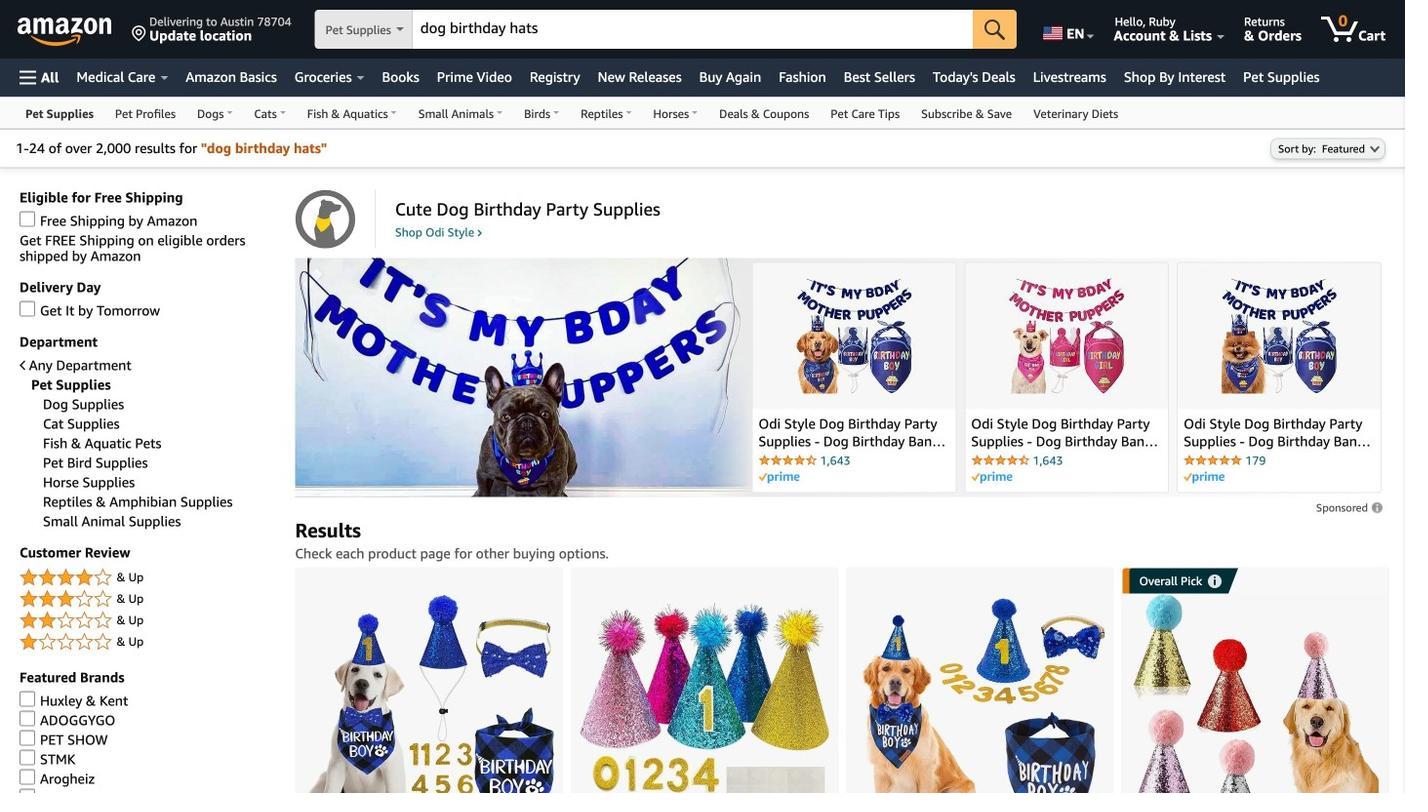 Task type: locate. For each thing, give the bounding box(es) containing it.
5 checkbox image from the top
[[20, 750, 35, 766]]

Search Amazon text field
[[413, 11, 973, 48]]

sponsored ad - stmk dog birthday party supplies, multi sizes dog birthday hat dog birthday bandana boy bow tie birthday nu... image
[[304, 595, 554, 794]]

3 checkbox image from the top
[[20, 692, 35, 707]]

eligible for prime. image
[[759, 472, 800, 484], [972, 472, 1013, 484]]

4 stars & up element
[[20, 567, 276, 590]]

eligible for prime. image
[[1184, 472, 1225, 484]]

None search field
[[315, 10, 1017, 51]]

2 stars & up element
[[20, 610, 276, 633]]

None submit
[[973, 10, 1017, 49]]

0 horizontal spatial eligible for prime. image
[[759, 472, 800, 484]]

checkbox image
[[20, 211, 35, 227], [20, 301, 35, 317], [20, 692, 35, 707], [20, 711, 35, 727], [20, 750, 35, 766], [20, 770, 35, 785], [20, 789, 35, 794]]

4pcs- dog birthday hat for pets party decoration supplies， cat kitten headband hats charms grooming accessories image
[[1133, 594, 1379, 794]]

1 checkbox image from the top
[[20, 211, 35, 227]]

2 eligible for prime. image from the left
[[972, 472, 1013, 484]]

checkbox image
[[20, 731, 35, 746]]

none search field inside navigation navigation
[[315, 10, 1017, 51]]

dropdown image
[[1370, 145, 1380, 153]]

7 checkbox image from the top
[[20, 789, 35, 794]]

1 eligible for prime. image from the left
[[759, 472, 800, 484]]

1 horizontal spatial eligible for prime. image
[[972, 472, 1013, 484]]



Task type: vqa. For each thing, say whether or not it's contained in the screenshot.
'STOCK' associated with 1,699
no



Task type: describe. For each thing, give the bounding box(es) containing it.
3 stars & up element
[[20, 588, 276, 612]]

1 star & up element
[[20, 631, 276, 654]]

amazon image
[[18, 18, 112, 47]]

navigation navigation
[[0, 0, 1406, 129]]

6 checkbox image from the top
[[20, 770, 35, 785]]

none submit inside "search box"
[[973, 10, 1017, 49]]

sponsored ad - pet show 5pcs small dog birthday hat set for boys girls medium dogs cat kitten puppies party hats with 0-9 ... image
[[580, 602, 830, 794]]

2 checkbox image from the top
[[20, 301, 35, 317]]

sponsored ad - adoggygo dog birthday party supplies, multi size offered, birthday boy dog bandana, dog birthday hat with n... image
[[855, 598, 1106, 794]]

4 checkbox image from the top
[[20, 711, 35, 727]]



